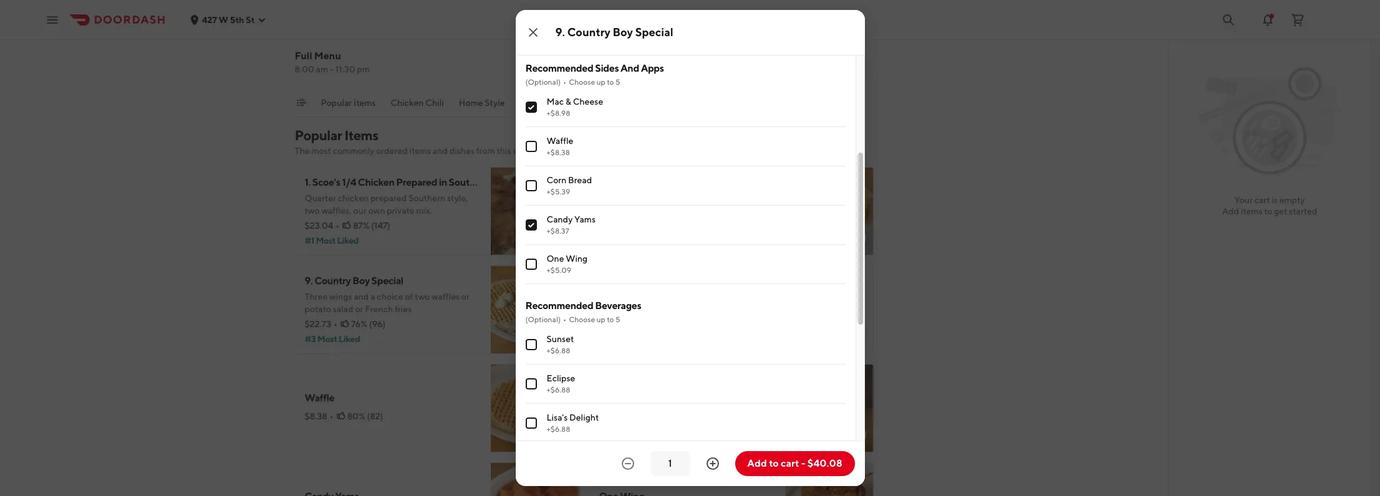 Task type: locate. For each thing, give the bounding box(es) containing it.
cheese,
[[643, 281, 679, 293]]

and inside "9. country boy special three wings and a choice of two waffles or potato salad or french fries"
[[354, 292, 369, 302]]

boy for 9. country boy special three wings and a choice of two waffles or potato salad or french fries
[[353, 275, 370, 287]]

0 vertical spatial cart
[[1255, 195, 1270, 205]]

or right waffles
[[461, 292, 470, 302]]

sunset image
[[785, 364, 873, 453]]

combos
[[547, 98, 581, 108]]

0 vertical spatial -
[[330, 64, 334, 74]]

add button for 1. scoe's 1/4 chicken prepared in southern style image
[[539, 228, 572, 248]]

pm
[[357, 64, 370, 74]]

1 vertical spatial country
[[314, 275, 351, 287]]

1 horizontal spatial cheese
[[628, 195, 661, 207]]

0 vertical spatial popular
[[321, 98, 352, 108]]

southern up "mix."
[[409, 193, 445, 203]]

1 vertical spatial special
[[371, 275, 403, 287]]

to inside "recommended sides and apps (optional) • choose up to 5"
[[607, 77, 614, 87]]

3 +$6.88 from the top
[[547, 425, 570, 434]]

corn right greens at the bottom of page
[[722, 281, 744, 293]]

0 horizontal spatial cheese
[[573, 97, 603, 107]]

9. inside 9. country boy special dialog
[[555, 26, 565, 39]]

of inside "9. country boy special three wings and a choice of two waffles or potato salad or french fries"
[[405, 292, 413, 302]]

waffle up +$8.38
[[547, 136, 573, 146]]

2 horizontal spatial and
[[643, 403, 658, 413]]

#1 most liked
[[305, 236, 359, 246]]

recommended sides and apps group
[[525, 62, 845, 285]]

0 horizontal spatial two
[[305, 206, 320, 216]]

0 horizontal spatial items
[[409, 146, 431, 156]]

1 vertical spatial choose
[[569, 315, 595, 324]]

cart left is
[[1255, 195, 1270, 205]]

- left $40.08
[[801, 458, 805, 470]]

country for 9. country boy special
[[567, 26, 610, 39]]

1 vertical spatial recommended
[[525, 300, 593, 312]]

1 vertical spatial (optional)
[[525, 315, 561, 324]]

liked down 76%
[[339, 334, 360, 344]]

1 vertical spatial +$6.88
[[547, 386, 570, 395]]

ordered
[[376, 146, 408, 156]]

0 horizontal spatial southern
[[409, 193, 445, 203]]

items right ordered on the top left of the page
[[409, 146, 431, 156]]

punch.
[[678, 403, 705, 413]]

choose up sunset
[[569, 315, 595, 324]]

0 horizontal spatial country
[[314, 275, 351, 287]]

boy for 9. country boy special
[[613, 26, 633, 39]]

two left waffles
[[415, 292, 430, 302]]

popular for popular items
[[321, 98, 352, 108]]

choose inside recommended beverages (optional) • choose up to 5
[[569, 315, 595, 324]]

southern
[[449, 176, 490, 188], [409, 193, 445, 203]]

0 vertical spatial style
[[485, 98, 505, 108]]

mac inside mac & cheese +$8.98
[[547, 97, 564, 107]]

country up wings
[[314, 275, 351, 287]]

decrease quantity by 1 image
[[620, 457, 635, 471]]

9. country boy special three wings and a choice of two waffles or potato salad or french fries
[[305, 275, 470, 314]]

• down waffles,
[[336, 221, 339, 231]]

items
[[409, 146, 431, 156], [1241, 206, 1263, 216]]

9. up three on the bottom left of page
[[305, 275, 313, 287]]

choose inside "recommended sides and apps (optional) • choose up to 5"
[[569, 77, 595, 87]]

1 vertical spatial liked
[[339, 334, 360, 344]]

waffles
[[432, 292, 460, 302]]

chicken
[[338, 193, 369, 203]]

0 vertical spatial cheese
[[573, 97, 603, 107]]

1 vertical spatial mac
[[599, 195, 618, 207]]

0 vertical spatial choose
[[569, 77, 595, 87]]

style down this
[[491, 176, 514, 188]]

add button for "9. country boy special" image
[[539, 327, 572, 347]]

1 vertical spatial or
[[355, 304, 363, 314]]

1 vertical spatial -
[[801, 458, 805, 470]]

mac
[[547, 97, 564, 107], [599, 195, 618, 207], [614, 281, 633, 293]]

0 vertical spatial liked
[[337, 236, 359, 246]]

11:30
[[335, 64, 355, 74]]

0 vertical spatial mac
[[547, 97, 564, 107]]

candy yams image
[[491, 463, 579, 496]]

2 (optional) from the top
[[525, 315, 561, 324]]

add button for waffle image
[[539, 425, 572, 445]]

0 vertical spatial most
[[316, 236, 336, 246]]

popular inside button
[[321, 98, 352, 108]]

0 vertical spatial chicken
[[391, 98, 424, 108]]

or up 76%
[[355, 304, 363, 314]]

up inside "recommended sides and apps (optional) • choose up to 5"
[[597, 77, 605, 87]]

2 sides from the top
[[596, 98, 617, 108]]

boy inside "9. country boy special three wings and a choice of two waffles or potato salad or french fries"
[[353, 275, 370, 287]]

• up sunset
[[563, 315, 566, 324]]

2 5 from the top
[[615, 315, 620, 324]]

mac for mac & cheese
[[599, 195, 618, 207]]

to down beverages
[[607, 315, 614, 324]]

2 recommended from the top
[[525, 300, 593, 312]]

to up sides button
[[607, 77, 614, 87]]

and
[[433, 146, 448, 156], [354, 292, 369, 302], [643, 403, 658, 413]]

1 horizontal spatial two
[[415, 292, 430, 302]]

$40.08
[[808, 458, 842, 470]]

waffle up '$8.38 •'
[[305, 392, 334, 404]]

1 horizontal spatial or
[[461, 292, 470, 302]]

salad
[[333, 304, 353, 314]]

boy
[[613, 26, 633, 39], [353, 275, 370, 287]]

$22.73
[[305, 319, 331, 329]]

0 horizontal spatial choice
[[377, 292, 403, 302]]

eclipse +$6.88
[[547, 374, 575, 395]]

corn inside 22. mac & cheese, greens & corn bread combo comes with choice of chicken.
[[722, 281, 744, 293]]

chicken left chili on the top left of page
[[391, 98, 424, 108]]

1 horizontal spatial 9.
[[555, 26, 565, 39]]

9. for 9. country boy special three wings and a choice of two waffles or potato salad or french fries
[[305, 275, 313, 287]]

0 vertical spatial boy
[[613, 26, 633, 39]]

2 choose from the top
[[569, 315, 595, 324]]

recommended up sunset
[[525, 300, 593, 312]]

1 +$6.88 from the top
[[547, 346, 570, 356]]

mac right 22.
[[614, 281, 633, 293]]

two
[[305, 206, 320, 216], [415, 292, 430, 302]]

5
[[615, 77, 620, 87], [615, 315, 620, 324]]

boy up french
[[353, 275, 370, 287]]

most down $22.73 •
[[317, 334, 337, 344]]

mac inside 22. mac & cheese, greens & corn bread combo comes with choice of chicken.
[[614, 281, 633, 293]]

1 horizontal spatial items
[[1241, 206, 1263, 216]]

special
[[635, 26, 673, 39], [371, 275, 403, 287]]

cheese inside mac & cheese +$8.98
[[573, 97, 603, 107]]

style right the home at the left top of the page
[[485, 98, 505, 108]]

bread up +$5.39
[[568, 175, 592, 185]]

1 Waffles radio
[[525, 27, 537, 38]]

$22.73 •
[[305, 319, 337, 329]]

0 vertical spatial items
[[354, 98, 376, 108]]

+$6.88 down lisa's at the left of page
[[547, 425, 570, 434]]

get
[[1274, 206, 1287, 216]]

None checkbox
[[525, 102, 537, 113], [525, 220, 537, 231], [525, 259, 537, 270], [525, 339, 537, 351], [525, 102, 537, 113], [525, 220, 537, 231], [525, 259, 537, 270], [525, 339, 537, 351]]

add inside add to cart - $40.08 button
[[747, 458, 767, 470]]

1 vertical spatial waffle
[[305, 392, 334, 404]]

mac & cheese +$8.98
[[547, 97, 603, 118]]

of up fries at the left
[[405, 292, 413, 302]]

add inside your cart is empty add items to get started
[[1222, 206, 1239, 216]]

+$6.88 inside lisa's delight +$6.88
[[547, 425, 570, 434]]

and left "a"
[[354, 292, 369, 302]]

1 horizontal spatial and
[[433, 146, 448, 156]]

mac right the corn bread +$5.39
[[599, 195, 618, 207]]

choice up french
[[377, 292, 403, 302]]

1 sides from the top
[[595, 63, 619, 74]]

0 vertical spatial 5
[[615, 77, 620, 87]]

sunset
[[547, 334, 574, 344]]

country inside dialog
[[567, 26, 610, 39]]

style inside 1. scoe's 1/4 chicken prepared in southern style quarter chicken prepared southern style, two waffles, our own private mix.
[[491, 176, 514, 188]]

special up the apps
[[635, 26, 673, 39]]

+$6.88 inside the sunset +$6.88
[[547, 346, 570, 356]]

special for 9. country boy special three wings and a choice of two waffles or potato salad or french fries
[[371, 275, 403, 287]]

1 vertical spatial style
[[491, 176, 514, 188]]

sides down "recommended sides and apps (optional) • choose up to 5"
[[596, 98, 617, 108]]

items inside popular items the most commonly ordered items and dishes from this store
[[344, 127, 378, 143]]

1/4
[[342, 176, 356, 188]]

add button
[[539, 228, 572, 248], [834, 228, 866, 248], [539, 327, 572, 347], [834, 327, 866, 347], [539, 425, 572, 445], [834, 425, 866, 445]]

+$6.88 inside eclipse +$6.88
[[547, 386, 570, 395]]

0 horizontal spatial waffle
[[305, 392, 334, 404]]

1 choose from the top
[[569, 77, 595, 87]]

+$6.88 down sunset
[[547, 346, 570, 356]]

1 vertical spatial up
[[597, 315, 605, 324]]

None checkbox
[[525, 141, 537, 152], [525, 180, 537, 192], [525, 379, 537, 390], [525, 418, 537, 429], [525, 141, 537, 152], [525, 180, 537, 192], [525, 379, 537, 390], [525, 418, 537, 429]]

special inside "9. country boy special three wings and a choice of two waffles or potato salad or french fries"
[[371, 275, 403, 287]]

beverages
[[595, 300, 641, 312]]

potato
[[305, 304, 331, 314]]

2 up from the top
[[597, 315, 605, 324]]

chicken up prepared
[[358, 176, 394, 188]]

waffle inside recommended sides and apps group
[[547, 136, 573, 146]]

0 vertical spatial recommended
[[525, 63, 593, 74]]

1 horizontal spatial waffle
[[547, 136, 573, 146]]

1 vertical spatial and
[[354, 292, 369, 302]]

0 horizontal spatial 9.
[[305, 275, 313, 287]]

liked down 87%
[[337, 236, 359, 246]]

9. country boy special dialog
[[515, 0, 865, 496]]

lemonade
[[599, 403, 641, 413]]

• inside "recommended sides and apps (optional) • choose up to 5"
[[563, 77, 566, 87]]

0 vertical spatial corn
[[547, 175, 566, 185]]

1 horizontal spatial boy
[[613, 26, 633, 39]]

southern up style,
[[449, 176, 490, 188]]

items up commonly
[[344, 127, 378, 143]]

1 horizontal spatial choice
[[648, 298, 674, 308]]

special inside dialog
[[635, 26, 673, 39]]

1 vertical spatial chicken
[[358, 176, 394, 188]]

items for popular items the most commonly ordered items and dishes from this store
[[344, 127, 378, 143]]

delight
[[569, 413, 599, 423]]

76% (96)
[[351, 319, 386, 329]]

items down pm
[[354, 98, 376, 108]]

to inside recommended beverages (optional) • choose up to 5
[[607, 315, 614, 324]]

country for 9. country boy special three wings and a choice of two waffles or potato salad or french fries
[[314, 275, 351, 287]]

cart left $40.08
[[781, 458, 799, 470]]

sides
[[595, 63, 619, 74], [596, 98, 617, 108]]

0 vertical spatial sides
[[595, 63, 619, 74]]

most
[[316, 236, 336, 246], [317, 334, 337, 344]]

1 horizontal spatial of
[[676, 298, 684, 308]]

sides left and
[[595, 63, 619, 74]]

(optional)
[[525, 77, 561, 87], [525, 315, 561, 324]]

$8.38
[[305, 412, 327, 422]]

2 vertical spatial mac
[[614, 281, 633, 293]]

0 horizontal spatial cart
[[781, 458, 799, 470]]

1 vertical spatial items
[[344, 127, 378, 143]]

1 horizontal spatial country
[[567, 26, 610, 39]]

0 vertical spatial 9.
[[555, 26, 565, 39]]

mac up +$8.98
[[547, 97, 564, 107]]

of left chicken.
[[676, 298, 684, 308]]

0 horizontal spatial or
[[355, 304, 363, 314]]

items inside popular items the most commonly ordered items and dishes from this store
[[409, 146, 431, 156]]

1 horizontal spatial corn
[[722, 281, 744, 293]]

cheese
[[573, 97, 603, 107], [628, 195, 661, 207]]

bread left combo
[[746, 281, 772, 293]]

1 vertical spatial popular
[[295, 127, 342, 143]]

-
[[330, 64, 334, 74], [801, 458, 805, 470]]

5 up sides button
[[615, 77, 620, 87]]

0 vertical spatial two
[[305, 206, 320, 216]]

1 5 from the top
[[615, 77, 620, 87]]

to left get
[[1264, 206, 1272, 216]]

•
[[563, 77, 566, 87], [336, 221, 339, 231], [563, 315, 566, 324], [334, 319, 337, 329], [330, 412, 333, 422]]

8:00
[[295, 64, 314, 74]]

popular inside popular items the most commonly ordered items and dishes from this store
[[295, 127, 342, 143]]

two down quarter in the left top of the page
[[305, 206, 320, 216]]

house
[[520, 98, 545, 108]]

corn
[[547, 175, 566, 185], [722, 281, 744, 293]]

1 vertical spatial corn
[[722, 281, 744, 293]]

1. scoe's 1/4 chicken prepared in southern style image
[[491, 167, 579, 256]]

0 vertical spatial and
[[433, 146, 448, 156]]

this
[[497, 146, 511, 156]]

0 horizontal spatial bread
[[568, 175, 592, 185]]

$23.04 •
[[305, 221, 339, 231]]

1 horizontal spatial -
[[801, 458, 805, 470]]

items down your
[[1241, 206, 1263, 216]]

0 vertical spatial special
[[635, 26, 673, 39]]

liked
[[337, 236, 359, 246], [339, 334, 360, 344]]

up up sides button
[[597, 77, 605, 87]]

(optional) up house combos
[[525, 77, 561, 87]]

0 horizontal spatial corn
[[547, 175, 566, 185]]

or
[[461, 292, 470, 302], [355, 304, 363, 314]]

1 vertical spatial sides
[[596, 98, 617, 108]]

2 +$6.88 from the top
[[547, 386, 570, 395]]

0 vertical spatial (optional)
[[525, 77, 561, 87]]

1 horizontal spatial cart
[[1255, 195, 1270, 205]]

9. right 1
[[555, 26, 565, 39]]

comes
[[599, 298, 627, 308]]

87%
[[353, 221, 370, 231]]

1 up from the top
[[597, 77, 605, 87]]

choose up mac & cheese +$8.98
[[569, 77, 595, 87]]

(optional) inside recommended beverages (optional) • choose up to 5
[[525, 315, 561, 324]]

1 vertical spatial cart
[[781, 458, 799, 470]]

cart inside your cart is empty add items to get started
[[1255, 195, 1270, 205]]

1 vertical spatial boy
[[353, 275, 370, 287]]

with
[[629, 298, 646, 308]]

9. inside "9. country boy special three wings and a choice of two waffles or potato salad or french fries"
[[305, 275, 313, 287]]

popular down 11:30
[[321, 98, 352, 108]]

(optional) up sunset
[[525, 315, 561, 324]]

+$6.88 for eclipse
[[547, 386, 570, 395]]

style
[[485, 98, 505, 108], [491, 176, 514, 188]]

1 (optional) from the top
[[525, 77, 561, 87]]

most down $23.04 •
[[316, 236, 336, 246]]

sides button
[[596, 97, 617, 117]]

your cart is empty add items to get started
[[1222, 195, 1317, 216]]

1 horizontal spatial southern
[[449, 176, 490, 188]]

chicken chili button
[[391, 97, 444, 117]]

• for 80% (82)
[[330, 412, 333, 422]]

recommended
[[525, 63, 593, 74], [525, 300, 593, 312]]

special for 9. country boy special
[[635, 26, 673, 39]]

corn up +$5.39
[[547, 175, 566, 185]]

2 vertical spatial and
[[643, 403, 658, 413]]

special up "a"
[[371, 275, 403, 287]]

waffle for waffle +$8.38
[[547, 136, 573, 146]]

commonly
[[333, 146, 374, 156]]

1 vertical spatial most
[[317, 334, 337, 344]]

0 vertical spatial bread
[[568, 175, 592, 185]]

• up #3 most liked
[[334, 319, 337, 329]]

1. scoe's 1/4 chicken prepared in southern style quarter chicken prepared southern style, two waffles, our own private mix.
[[305, 176, 514, 216]]

1 horizontal spatial bread
[[746, 281, 772, 293]]

0 vertical spatial +$6.88
[[547, 346, 570, 356]]

open menu image
[[45, 12, 60, 27]]

1 recommended from the top
[[525, 63, 593, 74]]

1 vertical spatial cheese
[[628, 195, 661, 207]]

popular up most in the left of the page
[[295, 127, 342, 143]]

chicken inside 1. scoe's 1/4 chicken prepared in southern style quarter chicken prepared southern style, two waffles, our own private mix.
[[358, 176, 394, 188]]

mac for mac & cheese +$8.98
[[547, 97, 564, 107]]

chicken
[[391, 98, 424, 108], [358, 176, 394, 188]]

#3 most liked
[[305, 334, 360, 344]]

choice down cheese,
[[648, 298, 674, 308]]

1 waffles
[[547, 28, 582, 38]]

boy up and
[[613, 26, 633, 39]]

2 vertical spatial +$6.88
[[547, 425, 570, 434]]

most for scoe's
[[316, 236, 336, 246]]

0 horizontal spatial of
[[405, 292, 413, 302]]

0 vertical spatial country
[[567, 26, 610, 39]]

recommended up combos
[[525, 63, 593, 74]]

• right $8.38
[[330, 412, 333, 422]]

own
[[368, 206, 385, 216]]

9. country boy special image
[[491, 266, 579, 354]]

recommended inside recommended beverages (optional) • choose up to 5
[[525, 300, 593, 312]]

5 down beverages
[[615, 315, 620, 324]]

waffles,
[[321, 206, 352, 216]]

+$6.88 down eclipse
[[547, 386, 570, 395]]

1 vertical spatial 9.
[[305, 275, 313, 287]]

w
[[219, 15, 228, 25]]

1 vertical spatial 5
[[615, 315, 620, 324]]

and left dishes in the top of the page
[[433, 146, 448, 156]]

0 horizontal spatial special
[[371, 275, 403, 287]]

0 vertical spatial items
[[409, 146, 431, 156]]

0 vertical spatial waffle
[[547, 136, 573, 146]]

0 horizontal spatial -
[[330, 64, 334, 74]]

yams
[[574, 215, 596, 225]]

& up +$8.98
[[566, 97, 571, 107]]

0 horizontal spatial boy
[[353, 275, 370, 287]]

waffle +$8.38
[[547, 136, 573, 157]]

1 vertical spatial two
[[415, 292, 430, 302]]

1 horizontal spatial special
[[635, 26, 673, 39]]

recommended inside "recommended sides and apps (optional) • choose up to 5"
[[525, 63, 593, 74]]

0 horizontal spatial and
[[354, 292, 369, 302]]

wing
[[566, 254, 588, 264]]

full menu 8:00 am - 11:30 pm
[[295, 50, 370, 74]]

popular for popular items the most commonly ordered items and dishes from this store
[[295, 127, 342, 143]]

is
[[1272, 195, 1278, 205]]

increase quantity by 1 image
[[705, 457, 720, 471]]

choice
[[377, 292, 403, 302], [648, 298, 674, 308]]

- right am
[[330, 64, 334, 74]]

popular
[[321, 98, 352, 108], [295, 127, 342, 143]]

scoe's
[[312, 176, 340, 188]]

1 vertical spatial bread
[[746, 281, 772, 293]]

0 vertical spatial up
[[597, 77, 605, 87]]

country inside "9. country boy special three wings and a choice of two waffles or potato salad or french fries"
[[314, 275, 351, 287]]

• up combos
[[563, 77, 566, 87]]

and left the fruit
[[643, 403, 658, 413]]

country right 1
[[567, 26, 610, 39]]

items inside button
[[354, 98, 376, 108]]

to left $40.08
[[769, 458, 779, 470]]

up down comes
[[597, 315, 605, 324]]

boy inside dialog
[[613, 26, 633, 39]]

1 vertical spatial items
[[1241, 206, 1263, 216]]

up inside recommended beverages (optional) • choose up to 5
[[597, 315, 605, 324]]



Task type: describe. For each thing, give the bounding box(es) containing it.
1
[[547, 28, 550, 38]]

and inside popular items the most commonly ordered items and dishes from this store
[[433, 146, 448, 156]]

and
[[621, 63, 639, 74]]

22.
[[599, 281, 612, 293]]

private
[[387, 206, 414, 216]]

sunset +$6.88
[[547, 334, 574, 356]]

427 w 5th st
[[202, 15, 255, 25]]

recommended beverages (optional) • choose up to 5
[[525, 300, 641, 324]]

sides inside "recommended sides and apps (optional) • choose up to 5"
[[595, 63, 619, 74]]

notification bell image
[[1260, 12, 1275, 27]]

recommended sides and apps (optional) • choose up to 5
[[525, 63, 664, 87]]

76%
[[351, 319, 367, 329]]

- inside full menu 8:00 am - 11:30 pm
[[330, 64, 334, 74]]

liked for 1/4
[[337, 236, 359, 246]]

fruit
[[660, 403, 677, 413]]

mac & cheese
[[599, 195, 661, 207]]

427 w 5th st button
[[190, 15, 267, 25]]

chicken.
[[686, 298, 719, 308]]

(82)
[[367, 412, 383, 422]]

popular items the most commonly ordered items and dishes from this store
[[295, 127, 533, 156]]

1 waffles group
[[525, 0, 845, 47]]

style inside button
[[485, 98, 505, 108]]

1 vertical spatial southern
[[409, 193, 445, 203]]

quarter
[[305, 193, 336, 203]]

one wing +$5.09
[[547, 254, 588, 275]]

our
[[353, 206, 367, 216]]

items for popular items
[[354, 98, 376, 108]]

Current quantity is 1 number field
[[658, 457, 683, 471]]

house combos
[[520, 98, 581, 108]]

the
[[295, 146, 310, 156]]

a
[[371, 292, 375, 302]]

427
[[202, 15, 217, 25]]

recommended for recommended beverages
[[525, 300, 593, 312]]

+$8.98
[[547, 109, 570, 118]]

• for 87% (147)
[[336, 221, 339, 231]]

corn inside the corn bread +$5.39
[[547, 175, 566, 185]]

5 inside "recommended sides and apps (optional) • choose up to 5"
[[615, 77, 620, 87]]

to inside button
[[769, 458, 779, 470]]

recommended beverages group
[[525, 300, 845, 496]]

waffle for waffle
[[305, 392, 334, 404]]

cheese for mac & cheese
[[628, 195, 661, 207]]

+$8.37
[[547, 227, 569, 236]]

waffle image
[[491, 364, 579, 453]]

empty
[[1280, 195, 1305, 205]]

popular items button
[[321, 97, 376, 117]]

your
[[1235, 195, 1253, 205]]

two inside "9. country boy special three wings and a choice of two waffles or potato salad or french fries"
[[415, 292, 430, 302]]

popular items
[[321, 98, 376, 108]]

choice inside 22. mac & cheese, greens & corn bread combo comes with choice of chicken.
[[648, 298, 674, 308]]

corn bread +$5.39
[[547, 175, 592, 197]]

#1
[[305, 236, 314, 246]]

from
[[476, 146, 495, 156]]

& up with
[[635, 281, 641, 293]]

& inside mac & cheese +$8.98
[[566, 97, 571, 107]]

$8.38 •
[[305, 412, 333, 422]]

+$5.39
[[547, 187, 570, 197]]

to inside your cart is empty add items to get started
[[1264, 206, 1272, 216]]

mac & cheese image
[[785, 167, 873, 256]]

& right the corn bread +$5.39
[[620, 195, 626, 207]]

9. for 9. country boy special
[[555, 26, 565, 39]]

menu
[[314, 50, 341, 62]]

Item Search search field
[[694, 59, 863, 72]]

80% (82)
[[347, 412, 383, 422]]

prepared
[[396, 176, 437, 188]]

home
[[459, 98, 483, 108]]

cheese for mac & cheese +$8.98
[[573, 97, 603, 107]]

5 inside recommended beverages (optional) • choose up to 5
[[615, 315, 620, 324]]

lisa's delight +$6.88
[[547, 413, 599, 434]]

(147)
[[371, 221, 390, 231]]

0 vertical spatial or
[[461, 292, 470, 302]]

home style
[[459, 98, 505, 108]]

- inside button
[[801, 458, 805, 470]]

started
[[1289, 206, 1317, 216]]

waffles
[[552, 28, 582, 38]]

chili
[[426, 98, 444, 108]]

greens
[[680, 281, 712, 293]]

am
[[316, 64, 328, 74]]

wings
[[329, 292, 352, 302]]

liked for boy
[[339, 334, 360, 344]]

fries
[[395, 304, 412, 314]]

one wing image
[[785, 463, 873, 496]]

0 vertical spatial southern
[[449, 176, 490, 188]]

bread inside 22. mac & cheese, greens & corn bread combo comes with choice of chicken.
[[746, 281, 772, 293]]

close 9. country boy special image
[[525, 25, 540, 40]]

0 items, open order cart image
[[1290, 12, 1305, 27]]

two inside 1. scoe's 1/4 chicken prepared in southern style quarter chicken prepared southern style, two waffles, our own private mix.
[[305, 206, 320, 216]]

lisa's
[[547, 413, 568, 423]]

prepared
[[371, 193, 407, 203]]

mix.
[[416, 206, 432, 216]]

• for 76% (96)
[[334, 319, 337, 329]]

add button for the "mac & cheese" image
[[834, 228, 866, 248]]

chicken inside button
[[391, 98, 424, 108]]

bread inside the corn bread +$5.39
[[568, 175, 592, 185]]

add to cart - $40.08 button
[[735, 452, 855, 476]]

three
[[305, 292, 328, 302]]

add button for sunset "image"
[[834, 425, 866, 445]]

(96)
[[369, 319, 386, 329]]

most
[[311, 146, 331, 156]]

• inside recommended beverages (optional) • choose up to 5
[[563, 315, 566, 324]]

80%
[[347, 412, 365, 422]]

$22.70
[[599, 313, 627, 323]]

recommended for recommended sides and apps
[[525, 63, 593, 74]]

chicken chili
[[391, 98, 444, 108]]

candy yams +$8.37
[[547, 215, 596, 236]]

& right greens at the bottom of page
[[714, 281, 720, 293]]

add to cart - $40.08
[[747, 458, 842, 470]]

candy
[[547, 215, 573, 225]]

lemonade and fruit punch.
[[599, 403, 705, 413]]

87% (147)
[[353, 221, 390, 231]]

cart inside add to cart - $40.08 button
[[781, 458, 799, 470]]

choice inside "9. country boy special three wings and a choice of two waffles or potato salad or french fries"
[[377, 292, 403, 302]]

of inside 22. mac & cheese, greens & corn bread combo comes with choice of chicken.
[[676, 298, 684, 308]]

+$6.88 for sunset
[[547, 346, 570, 356]]

store
[[513, 146, 533, 156]]

items inside your cart is empty add items to get started
[[1241, 206, 1263, 216]]

5th
[[230, 15, 244, 25]]

9. country boy special
[[555, 26, 673, 39]]

full
[[295, 50, 312, 62]]

most for country
[[317, 334, 337, 344]]

french
[[365, 304, 393, 314]]

1.
[[305, 176, 311, 188]]

one
[[547, 254, 564, 264]]

apps
[[641, 63, 664, 74]]

(optional) inside "recommended sides and apps (optional) • choose up to 5"
[[525, 77, 561, 87]]



Task type: vqa. For each thing, say whether or not it's contained in the screenshot.
Pickup BUTTON to the bottom
no



